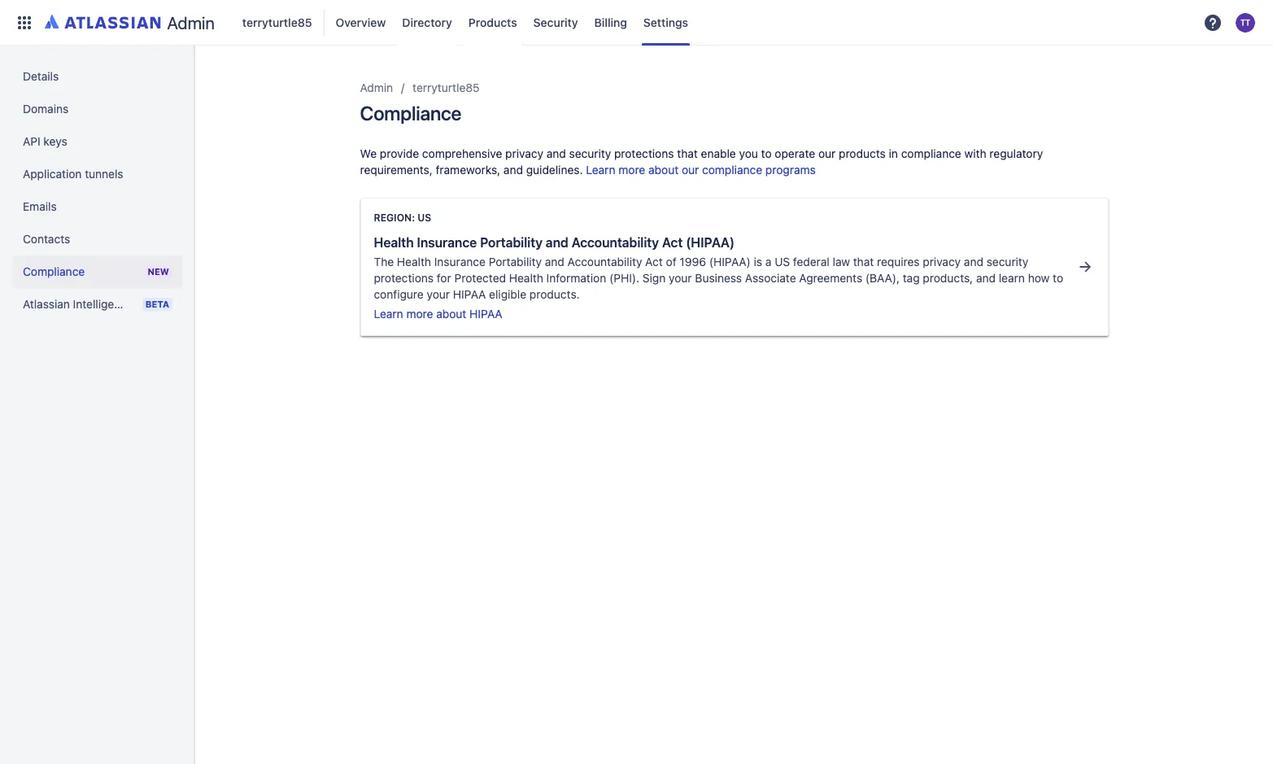 Task type: describe. For each thing, give the bounding box(es) containing it.
1 vertical spatial portability
[[489, 255, 542, 269]]

provide
[[380, 146, 419, 160]]

sign
[[643, 271, 666, 285]]

products.
[[530, 287, 580, 301]]

1 vertical spatial compliance
[[23, 264, 85, 278]]

1 horizontal spatial compliance
[[360, 102, 462, 124]]

with
[[965, 146, 987, 160]]

1 horizontal spatial about
[[649, 163, 679, 177]]

health insurance portability and accountability act (hipaa) the health insurance portability and accountability act of 1996 (hipaa) is a us federal law that requires privacy and security protections for protected health information (phi). sign your business associate agreements (baa), tag products, and learn how to configure your hipaa eligible products. learn more about hipaa
[[374, 235, 1064, 321]]

frameworks,
[[436, 163, 501, 177]]

comprehensive
[[422, 146, 502, 160]]

new
[[148, 266, 169, 277]]

0 vertical spatial accountability
[[572, 235, 659, 250]]

1 vertical spatial your
[[427, 287, 450, 301]]

help icon image
[[1203, 13, 1223, 32]]

products
[[469, 15, 517, 29]]

emails link
[[13, 190, 182, 223]]

is
[[754, 255, 762, 269]]

0 horizontal spatial us
[[418, 212, 431, 224]]

security link
[[529, 9, 583, 35]]

our inside we provide comprehensive privacy and security protections that enable you to operate our products in compliance with regulatory requirements, frameworks, and guidelines.
[[819, 146, 836, 160]]

learn more about our compliance programs link
[[586, 163, 816, 177]]

the
[[374, 255, 394, 269]]

for
[[437, 271, 451, 285]]

learn more about hipaa link
[[374, 307, 503, 321]]

eligible
[[489, 287, 527, 301]]

global navigation element
[[10, 0, 1199, 45]]

1 vertical spatial our
[[682, 163, 699, 177]]

us inside "health insurance portability and accountability act (hipaa) the health insurance portability and accountability act of 1996 (hipaa) is a us federal law that requires privacy and security protections for protected health information (phi). sign your business associate agreements (baa), tag products, and learn how to configure your hipaa eligible products. learn more about hipaa"
[[775, 255, 790, 269]]

application
[[23, 167, 82, 181]]

1 horizontal spatial admin
[[360, 81, 393, 94]]

1 vertical spatial health
[[397, 255, 431, 269]]

settings
[[644, 15, 688, 29]]

api
[[23, 134, 40, 148]]

1 horizontal spatial your
[[669, 271, 692, 285]]

atlassian
[[23, 297, 70, 311]]

contacts
[[23, 232, 70, 246]]

security
[[534, 15, 578, 29]]

0 vertical spatial portability
[[480, 235, 543, 250]]

compliance inside we provide comprehensive privacy and security protections that enable you to operate our products in compliance with regulatory requirements, frameworks, and guidelines.
[[901, 146, 962, 160]]

beta
[[145, 299, 169, 309]]

learn more about our compliance programs
[[586, 163, 816, 177]]

settings link
[[639, 9, 693, 35]]

products,
[[923, 271, 973, 285]]

1 vertical spatial act
[[645, 255, 663, 269]]

1 vertical spatial insurance
[[434, 255, 486, 269]]

domains link
[[13, 93, 182, 125]]

admin inside global navigation element
[[167, 13, 215, 32]]

to inside "health insurance portability and accountability act (hipaa) the health insurance portability and accountability act of 1996 (hipaa) is a us federal law that requires privacy and security protections for protected health information (phi). sign your business associate agreements (baa), tag products, and learn how to configure your hipaa eligible products. learn more about hipaa"
[[1053, 271, 1064, 285]]

details
[[23, 69, 59, 83]]

tunnels
[[85, 167, 123, 181]]

(phi).
[[610, 271, 640, 285]]

that inside "health insurance portability and accountability act (hipaa) the health insurance portability and accountability act of 1996 (hipaa) is a us federal law that requires privacy and security protections for protected health information (phi). sign your business associate agreements (baa), tag products, and learn how to configure your hipaa eligible products. learn more about hipaa"
[[853, 255, 874, 269]]

(baa),
[[866, 271, 900, 285]]

information
[[547, 271, 606, 285]]

directory
[[402, 15, 452, 29]]

application tunnels
[[23, 167, 123, 181]]

0 vertical spatial act
[[662, 235, 683, 250]]

federal
[[793, 255, 830, 269]]



Task type: vqa. For each thing, say whether or not it's contained in the screenshot.
leftmost the the
no



Task type: locate. For each thing, give the bounding box(es) containing it.
0 horizontal spatial your
[[427, 287, 450, 301]]

0 horizontal spatial about
[[436, 307, 467, 321]]

api keys link
[[13, 125, 182, 158]]

health
[[374, 235, 414, 250], [397, 255, 431, 269], [509, 271, 543, 285]]

0 vertical spatial our
[[819, 146, 836, 160]]

0 horizontal spatial more
[[406, 307, 433, 321]]

more down configure at the left of the page
[[406, 307, 433, 321]]

terryturtle85 inside global navigation element
[[242, 15, 312, 29]]

protections inside we provide comprehensive privacy and security protections that enable you to operate our products in compliance with regulatory requirements, frameworks, and guidelines.
[[614, 146, 674, 160]]

region: us
[[374, 212, 431, 224]]

0 horizontal spatial admin
[[167, 13, 215, 32]]

products link
[[464, 9, 522, 35]]

atlassian intelligence
[[23, 297, 133, 311]]

1 vertical spatial hipaa
[[470, 307, 503, 321]]

billing
[[594, 15, 627, 29]]

keys
[[43, 134, 67, 148]]

1 horizontal spatial compliance
[[901, 146, 962, 160]]

our
[[819, 146, 836, 160], [682, 163, 699, 177]]

domains
[[23, 102, 69, 116]]

we
[[360, 146, 377, 160]]

that inside we provide comprehensive privacy and security protections that enable you to operate our products in compliance with regulatory requirements, frameworks, and guidelines.
[[677, 146, 698, 160]]

more inside "health insurance portability and accountability act (hipaa) the health insurance portability and accountability act of 1996 (hipaa) is a us federal law that requires privacy and security protections for protected health information (phi). sign your business associate agreements (baa), tag products, and learn how to configure your hipaa eligible products. learn more about hipaa"
[[406, 307, 433, 321]]

0 vertical spatial health
[[374, 235, 414, 250]]

intelligence
[[73, 297, 133, 311]]

1 horizontal spatial us
[[775, 255, 790, 269]]

0 vertical spatial terryturtle85 link
[[238, 9, 317, 35]]

1 horizontal spatial admin link
[[360, 78, 393, 98]]

0 vertical spatial protections
[[614, 146, 674, 160]]

business
[[695, 271, 742, 285]]

admin up we
[[360, 81, 393, 94]]

privacy inside "health insurance portability and accountability act (hipaa) the health insurance portability and accountability act of 1996 (hipaa) is a us federal law that requires privacy and security protections for protected health information (phi). sign your business associate agreements (baa), tag products, and learn how to configure your hipaa eligible products. learn more about hipaa"
[[923, 255, 961, 269]]

and
[[547, 146, 566, 160], [504, 163, 523, 177], [546, 235, 569, 250], [545, 255, 565, 269], [964, 255, 984, 269], [976, 271, 996, 285]]

security inside "health insurance portability and accountability act (hipaa) the health insurance portability and accountability act of 1996 (hipaa) is a us federal law that requires privacy and security protections for protected health information (phi). sign your business associate agreements (baa), tag products, and learn how to configure your hipaa eligible products. learn more about hipaa"
[[987, 255, 1029, 269]]

about
[[649, 163, 679, 177], [436, 307, 467, 321]]

compliance right in
[[901, 146, 962, 160]]

us right region:
[[418, 212, 431, 224]]

operate
[[775, 146, 815, 160]]

to
[[761, 146, 772, 160], [1053, 271, 1064, 285]]

admin link inside global navigation element
[[39, 9, 221, 35]]

us
[[418, 212, 431, 224], [775, 255, 790, 269]]

api keys
[[23, 134, 67, 148]]

health up eligible
[[509, 271, 543, 285]]

0 horizontal spatial terryturtle85 link
[[238, 9, 317, 35]]

law
[[833, 255, 850, 269]]

to right you
[[761, 146, 772, 160]]

we provide comprehensive privacy and security protections that enable you to operate our products in compliance with regulatory requirements, frameworks, and guidelines.
[[360, 146, 1043, 177]]

0 vertical spatial learn
[[586, 163, 616, 177]]

regulatory
[[990, 146, 1043, 160]]

protections up configure at the left of the page
[[374, 271, 434, 285]]

1 horizontal spatial protections
[[614, 146, 674, 160]]

how
[[1028, 271, 1050, 285]]

1 vertical spatial (hipaa)
[[709, 255, 751, 269]]

to right "how"
[[1053, 271, 1064, 285]]

admin
[[167, 13, 215, 32], [360, 81, 393, 94]]

0 horizontal spatial privacy
[[505, 146, 543, 160]]

learn down configure at the left of the page
[[374, 307, 403, 321]]

0 horizontal spatial to
[[761, 146, 772, 160]]

0 horizontal spatial that
[[677, 146, 698, 160]]

compliance down 'contacts'
[[23, 264, 85, 278]]

0 horizontal spatial admin link
[[39, 9, 221, 35]]

to inside we provide comprehensive privacy and security protections that enable you to operate our products in compliance with regulatory requirements, frameworks, and guidelines.
[[761, 146, 772, 160]]

security inside we provide comprehensive privacy and security protections that enable you to operate our products in compliance with regulatory requirements, frameworks, and guidelines.
[[569, 146, 611, 160]]

privacy up products,
[[923, 255, 961, 269]]

your down of
[[669, 271, 692, 285]]

0 vertical spatial security
[[569, 146, 611, 160]]

contacts link
[[13, 223, 182, 255]]

admin up toggle navigation image
[[167, 13, 215, 32]]

compliance
[[901, 146, 962, 160], [702, 163, 763, 177]]

1 horizontal spatial learn
[[586, 163, 616, 177]]

terryturtle85
[[242, 15, 312, 29], [413, 81, 480, 94]]

protections inside "health insurance portability and accountability act (hipaa) the health insurance portability and accountability act of 1996 (hipaa) is a us federal law that requires privacy and security protections for protected health information (phi). sign your business associate agreements (baa), tag products, and learn how to configure your hipaa eligible products. learn more about hipaa"
[[374, 271, 434, 285]]

you
[[739, 146, 758, 160]]

1 horizontal spatial terryturtle85 link
[[413, 78, 480, 98]]

privacy up guidelines.
[[505, 146, 543, 160]]

0 vertical spatial privacy
[[505, 146, 543, 160]]

in
[[889, 146, 898, 160]]

appswitcher icon image
[[15, 13, 34, 32]]

0 vertical spatial terryturtle85
[[242, 15, 312, 29]]

details link
[[13, 60, 182, 93]]

your
[[669, 271, 692, 285], [427, 287, 450, 301]]

1 horizontal spatial security
[[987, 255, 1029, 269]]

programs
[[766, 163, 816, 177]]

0 vertical spatial to
[[761, 146, 772, 160]]

0 horizontal spatial learn
[[374, 307, 403, 321]]

1 horizontal spatial terryturtle85
[[413, 81, 480, 94]]

directory link
[[397, 9, 457, 35]]

learn right guidelines.
[[586, 163, 616, 177]]

that up learn more about our compliance programs link
[[677, 146, 698, 160]]

1 horizontal spatial to
[[1053, 271, 1064, 285]]

your down the for
[[427, 287, 450, 301]]

security up guidelines.
[[569, 146, 611, 160]]

emails
[[23, 199, 57, 213]]

1 horizontal spatial more
[[619, 163, 645, 177]]

associate
[[745, 271, 796, 285]]

0 vertical spatial admin link
[[39, 9, 221, 35]]

configure
[[374, 287, 424, 301]]

0 vertical spatial insurance
[[417, 235, 477, 250]]

products
[[839, 146, 886, 160]]

1 vertical spatial to
[[1053, 271, 1064, 285]]

0 horizontal spatial compliance
[[23, 264, 85, 278]]

learn
[[999, 271, 1025, 285]]

1 vertical spatial compliance
[[702, 163, 763, 177]]

compliance down enable
[[702, 163, 763, 177]]

0 vertical spatial us
[[418, 212, 431, 224]]

region:
[[374, 212, 415, 224]]

learn
[[586, 163, 616, 177], [374, 307, 403, 321]]

atlassian image
[[45, 11, 161, 31], [45, 11, 161, 31]]

1 vertical spatial protections
[[374, 271, 434, 285]]

privacy
[[505, 146, 543, 160], [923, 255, 961, 269]]

requirements,
[[360, 163, 433, 177]]

0 vertical spatial more
[[619, 163, 645, 177]]

1 horizontal spatial privacy
[[923, 255, 961, 269]]

(hipaa) up 1996
[[686, 235, 735, 250]]

security up learn
[[987, 255, 1029, 269]]

act up "sign"
[[645, 255, 663, 269]]

0 vertical spatial compliance
[[360, 102, 462, 124]]

admin link up details link
[[39, 9, 221, 35]]

0 vertical spatial admin
[[167, 13, 215, 32]]

1 vertical spatial more
[[406, 307, 433, 321]]

of
[[666, 255, 677, 269]]

1 vertical spatial terryturtle85 link
[[413, 78, 480, 98]]

enable
[[701, 146, 736, 160]]

overview
[[336, 15, 386, 29]]

more
[[619, 163, 645, 177], [406, 307, 433, 321]]

1 horizontal spatial that
[[853, 255, 874, 269]]

0 horizontal spatial protections
[[374, 271, 434, 285]]

0 horizontal spatial security
[[569, 146, 611, 160]]

1 vertical spatial about
[[436, 307, 467, 321]]

us right a
[[775, 255, 790, 269]]

about inside "health insurance portability and accountability act (hipaa) the health insurance portability and accountability act of 1996 (hipaa) is a us federal law that requires privacy and security protections for protected health information (phi). sign your business associate agreements (baa), tag products, and learn how to configure your hipaa eligible products. learn more about hipaa"
[[436, 307, 467, 321]]

protected
[[454, 271, 506, 285]]

admin link
[[39, 9, 221, 35], [360, 78, 393, 98]]

privacy inside we provide comprehensive privacy and security protections that enable you to operate our products in compliance with regulatory requirements, frameworks, and guidelines.
[[505, 146, 543, 160]]

overview link
[[331, 9, 391, 35]]

compliance up provide
[[360, 102, 462, 124]]

learn inside "health insurance portability and accountability act (hipaa) the health insurance portability and accountability act of 1996 (hipaa) is a us federal law that requires privacy and security protections for protected health information (phi). sign your business associate agreements (baa), tag products, and learn how to configure your hipaa eligible products. learn more about hipaa"
[[374, 307, 403, 321]]

account image
[[1236, 13, 1255, 32]]

portability
[[480, 235, 543, 250], [489, 255, 542, 269]]

0 vertical spatial hipaa
[[453, 287, 486, 301]]

1 vertical spatial security
[[987, 255, 1029, 269]]

(hipaa) up business
[[709, 255, 751, 269]]

1996
[[680, 255, 706, 269]]

act up of
[[662, 235, 683, 250]]

1 vertical spatial that
[[853, 255, 874, 269]]

that
[[677, 146, 698, 160], [853, 255, 874, 269]]

0 vertical spatial that
[[677, 146, 698, 160]]

admin banner
[[0, 0, 1273, 46]]

insurance
[[417, 235, 477, 250], [434, 255, 486, 269]]

1 horizontal spatial our
[[819, 146, 836, 160]]

compliance
[[360, 102, 462, 124], [23, 264, 85, 278]]

hipaa down eligible
[[470, 307, 503, 321]]

toggle navigation image
[[179, 65, 215, 98]]

act
[[662, 235, 683, 250], [645, 255, 663, 269]]

more right guidelines.
[[619, 163, 645, 177]]

health right the
[[397, 255, 431, 269]]

agreements
[[799, 271, 863, 285]]

security
[[569, 146, 611, 160], [987, 255, 1029, 269]]

1 vertical spatial admin
[[360, 81, 393, 94]]

hipaa
[[453, 287, 486, 301], [470, 307, 503, 321]]

protections
[[614, 146, 674, 160], [374, 271, 434, 285]]

portability up eligible
[[489, 255, 542, 269]]

guidelines.
[[526, 163, 583, 177]]

2 vertical spatial health
[[509, 271, 543, 285]]

hipaa down protected
[[453, 287, 486, 301]]

that right the law
[[853, 255, 874, 269]]

1 vertical spatial us
[[775, 255, 790, 269]]

portability up protected
[[480, 235, 543, 250]]

tag
[[903, 271, 920, 285]]

1 vertical spatial admin link
[[360, 78, 393, 98]]

1 vertical spatial accountability
[[568, 255, 642, 269]]

health up the
[[374, 235, 414, 250]]

1 vertical spatial learn
[[374, 307, 403, 321]]

application tunnels link
[[13, 158, 182, 190]]

0 vertical spatial about
[[649, 163, 679, 177]]

terryturtle85 link
[[238, 9, 317, 35], [413, 78, 480, 98]]

(hipaa)
[[686, 235, 735, 250], [709, 255, 751, 269]]

0 horizontal spatial compliance
[[702, 163, 763, 177]]

requires
[[877, 255, 920, 269]]

accountability
[[572, 235, 659, 250], [568, 255, 642, 269]]

0 vertical spatial (hipaa)
[[686, 235, 735, 250]]

0 horizontal spatial terryturtle85
[[242, 15, 312, 29]]

0 vertical spatial your
[[669, 271, 692, 285]]

billing link
[[590, 9, 632, 35]]

1 vertical spatial privacy
[[923, 255, 961, 269]]

0 vertical spatial compliance
[[901, 146, 962, 160]]

a
[[766, 255, 772, 269]]

0 horizontal spatial our
[[682, 163, 699, 177]]

1 vertical spatial terryturtle85
[[413, 81, 480, 94]]

protections up learn more about our compliance programs
[[614, 146, 674, 160]]

admin link up we
[[360, 78, 393, 98]]



